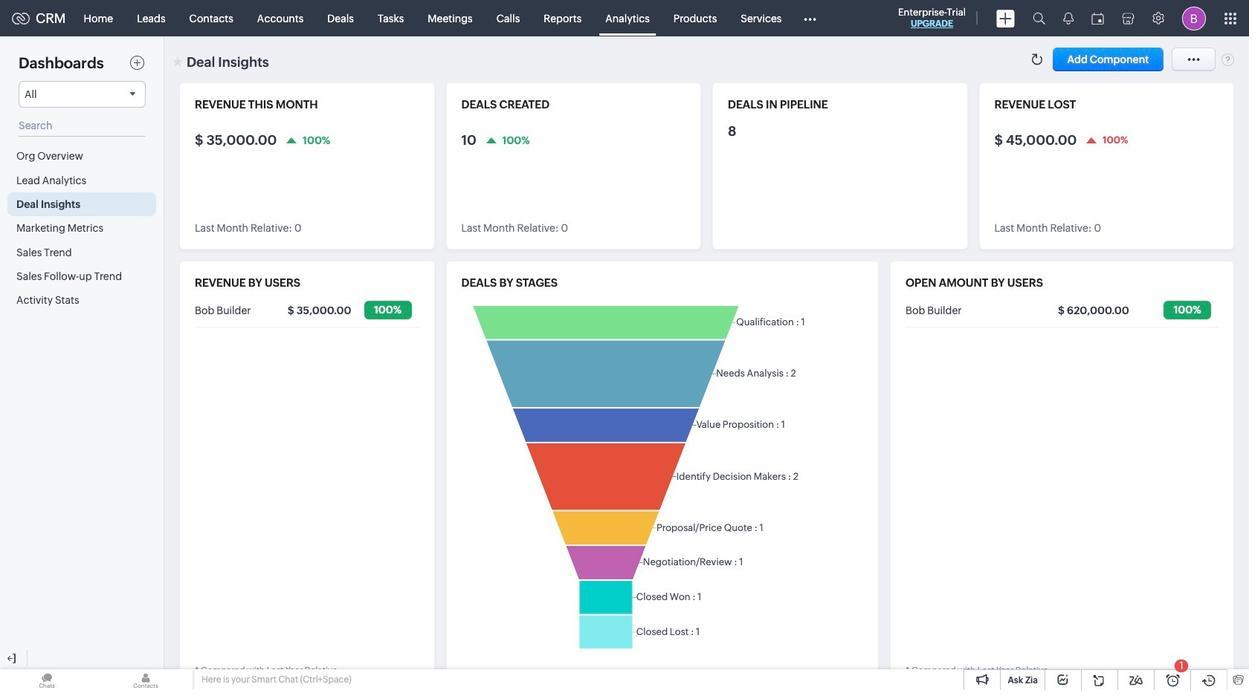 Task type: describe. For each thing, give the bounding box(es) containing it.
calendar image
[[1092, 12, 1104, 24]]

search image
[[1033, 12, 1045, 25]]

contacts image
[[99, 670, 193, 691]]

Search text field
[[19, 115, 145, 137]]

signals image
[[1063, 12, 1074, 25]]



Task type: vqa. For each thing, say whether or not it's contained in the screenshot.
Contacts Image
yes



Task type: locate. For each thing, give the bounding box(es) containing it.
search element
[[1024, 0, 1054, 36]]

None field
[[19, 81, 146, 108]]

help image
[[1222, 53, 1234, 66]]

create menu image
[[996, 9, 1015, 27]]

None button
[[1053, 48, 1164, 71]]

profile element
[[1173, 0, 1215, 36]]

Other Modules field
[[794, 6, 826, 30]]

signals element
[[1054, 0, 1083, 36]]

profile image
[[1182, 6, 1206, 30]]

chats image
[[0, 670, 94, 691]]

create menu element
[[987, 0, 1024, 36]]

logo image
[[12, 12, 30, 24]]



